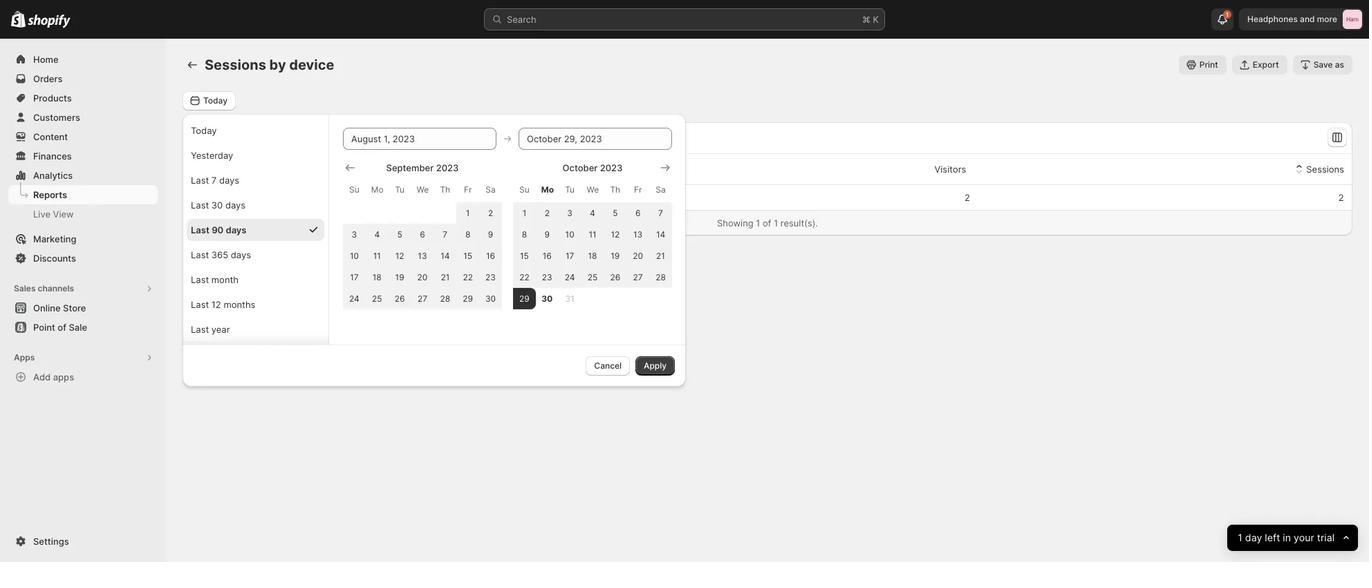 Task type: vqa. For each thing, say whether or not it's contained in the screenshot.


Task type: describe. For each thing, give the bounding box(es) containing it.
last 365 days button
[[187, 244, 324, 266]]

2 29 from the left
[[519, 294, 530, 304]]

th for september 2023
[[440, 185, 450, 195]]

last for last 90 days
[[191, 225, 209, 236]]

19 for right 19 button
[[611, 251, 620, 261]]

12 for leftmost 12 button
[[395, 251, 404, 261]]

as
[[1335, 59, 1344, 70]]

7 inside "button"
[[211, 175, 217, 186]]

1 16 button from the left
[[479, 245, 502, 267]]

1 vertical spatial 3
[[352, 230, 357, 240]]

30 for 1st 30 "button" from the right
[[542, 294, 553, 304]]

home
[[33, 54, 59, 65]]

2 23 from the left
[[542, 272, 552, 283]]

days for last 7 days
[[219, 175, 239, 186]]

year
[[211, 324, 230, 335]]

18 for 18 button to the left
[[373, 272, 382, 283]]

sales
[[14, 284, 36, 294]]

1 horizontal spatial 5 button
[[604, 203, 627, 224]]

today button
[[183, 91, 236, 111]]

online
[[33, 303, 61, 314]]

0 horizontal spatial 3 button
[[343, 224, 366, 245]]

thursday element for september 2023
[[434, 178, 457, 203]]

1 horizontal spatial 20 button
[[627, 245, 649, 267]]

1 horizontal spatial 3 button
[[558, 203, 581, 224]]

1 horizontal spatial 11
[[589, 230, 596, 240]]

last 365 days
[[191, 250, 251, 261]]

2 29 button from the left
[[513, 288, 536, 310]]

2 1 button from the left
[[513, 203, 536, 224]]

point of sale
[[33, 322, 87, 333]]

1 vertical spatial 6
[[420, 230, 425, 240]]

device type
[[191, 164, 241, 175]]

save as
[[1314, 59, 1344, 70]]

last 7 days button
[[187, 169, 324, 192]]

2 8 from the left
[[522, 230, 527, 240]]

today inside button
[[191, 125, 217, 136]]

sales channels
[[14, 284, 74, 294]]

months
[[224, 299, 255, 310]]

tuesday element for september 2023
[[388, 178, 411, 203]]

0 vertical spatial of
[[763, 218, 771, 229]]

1 horizontal spatial 20
[[633, 251, 643, 261]]

print button
[[1179, 55, 1226, 75]]

apply
[[644, 361, 667, 371]]

0 horizontal spatial 20 button
[[411, 267, 434, 288]]

0 horizontal spatial 7 button
[[434, 224, 457, 245]]

0 horizontal spatial 12 button
[[388, 245, 411, 267]]

headphones and more image
[[1343, 10, 1362, 29]]

saturday element for september 2023
[[479, 178, 502, 203]]

1 horizontal spatial 12 button
[[604, 224, 627, 245]]

0 horizontal spatial 21 button
[[434, 267, 457, 288]]

showing 1 of 1 result(s).
[[717, 218, 818, 229]]

your
[[1294, 532, 1314, 545]]

4 for right 4 button
[[590, 208, 595, 219]]

1 8 button from the left
[[457, 224, 479, 245]]

0 horizontal spatial 24 button
[[343, 288, 366, 310]]

sessions button
[[1291, 156, 1346, 183]]

2023 for october 2023
[[600, 162, 623, 174]]

1 horizontal spatial 7 button
[[649, 203, 672, 224]]

24 for 24 button to the left
[[349, 294, 359, 304]]

th for october 2023
[[610, 185, 620, 195]]

1 horizontal spatial 17 button
[[558, 245, 581, 267]]

content
[[33, 131, 68, 142]]

live view link
[[8, 205, 158, 224]]

add apps
[[33, 372, 74, 383]]

1 horizontal spatial 26 button
[[604, 267, 627, 288]]

25 for 25 button to the left
[[372, 294, 382, 304]]

discounts link
[[8, 249, 158, 268]]

sessions by device
[[205, 57, 334, 73]]

2 15 button from the left
[[513, 245, 536, 267]]

fr for october 2023
[[634, 185, 642, 195]]

0 horizontal spatial 28 button
[[434, 288, 457, 310]]

reports
[[33, 189, 67, 201]]

marketing
[[33, 234, 76, 245]]

1 horizontal spatial 21 button
[[649, 245, 672, 267]]

result(s).
[[781, 218, 818, 229]]

live
[[33, 209, 50, 220]]

cancel
[[594, 361, 622, 371]]

30 for second 30 "button" from the right
[[485, 294, 496, 304]]

online store
[[33, 303, 86, 314]]

24 for rightmost 24 button
[[565, 272, 575, 283]]

marketing link
[[8, 230, 158, 249]]

cancel button
[[586, 357, 630, 376]]

0 vertical spatial 6
[[635, 208, 641, 219]]

1 vertical spatial 28
[[440, 294, 450, 304]]

1 yyyy-mm-dd text field from the left
[[343, 128, 496, 150]]

mo for october
[[541, 185, 554, 195]]

device
[[289, 57, 334, 73]]

0 horizontal spatial 17 button
[[343, 267, 366, 288]]

last for last 365 days
[[191, 250, 209, 261]]

apps
[[14, 353, 35, 363]]

apps
[[53, 372, 74, 383]]

su for september
[[349, 185, 359, 195]]

last 30 days button
[[187, 194, 324, 216]]

analytics link
[[8, 166, 158, 185]]

0 horizontal spatial 27 button
[[411, 288, 434, 310]]

customers link
[[8, 108, 158, 127]]

last year button
[[187, 319, 324, 341]]

export
[[1253, 59, 1279, 70]]

0 horizontal spatial 25 button
[[366, 288, 388, 310]]

orders
[[33, 73, 63, 84]]

yesterday
[[191, 150, 233, 161]]

month
[[211, 275, 239, 286]]

and
[[1300, 14, 1315, 24]]

1 1 button from the left
[[457, 203, 479, 224]]

sa for september 2023
[[486, 185, 496, 195]]

1 horizontal spatial 6 button
[[627, 203, 649, 224]]

10 for the 10 button to the right
[[565, 230, 574, 240]]

finances link
[[8, 147, 158, 166]]

1 23 from the left
[[485, 272, 496, 283]]

left
[[1265, 532, 1280, 545]]

device type button
[[189, 156, 257, 183]]

16 for 1st 16 button from the right
[[543, 251, 552, 261]]

in
[[1283, 532, 1291, 545]]

products link
[[8, 89, 158, 108]]

device
[[191, 164, 220, 175]]

0 horizontal spatial 11 button
[[366, 245, 388, 267]]

desktop
[[191, 192, 226, 203]]

today button
[[187, 120, 324, 142]]

0 vertical spatial 14
[[656, 230, 665, 240]]

september
[[386, 162, 434, 174]]

trial
[[1317, 532, 1334, 545]]

1 horizontal spatial 11 button
[[581, 224, 604, 245]]

2 30 button from the left
[[536, 288, 558, 310]]

0 horizontal spatial 14 button
[[434, 245, 457, 267]]

1 horizontal spatial 13 button
[[627, 224, 649, 245]]

save as button
[[1293, 55, 1353, 75]]

k
[[873, 14, 879, 25]]

we for october
[[587, 185, 599, 195]]

showing
[[717, 218, 753, 229]]

1 8 from the left
[[465, 230, 470, 240]]

365
[[211, 250, 228, 261]]

0 horizontal spatial 18 button
[[366, 267, 388, 288]]

analytics
[[33, 170, 73, 181]]

today inside dropdown button
[[203, 95, 227, 106]]

last for last year
[[191, 324, 209, 335]]

last 12 months
[[191, 299, 255, 310]]

apply button
[[635, 357, 675, 376]]

1 horizontal spatial 24 button
[[558, 267, 581, 288]]

0 horizontal spatial 10 button
[[343, 245, 366, 267]]

1 horizontal spatial 4 button
[[581, 203, 604, 224]]

1 day left in your trial
[[1238, 532, 1334, 545]]

2 8 button from the left
[[513, 224, 536, 245]]

products
[[33, 93, 72, 104]]

discounts
[[33, 253, 76, 264]]

sessions for sessions by device
[[205, 57, 266, 73]]

friday element for september 2023
[[457, 178, 479, 203]]

1 horizontal spatial 21
[[656, 251, 665, 261]]

1 vertical spatial 26
[[395, 294, 405, 304]]

headphones and more
[[1247, 14, 1337, 24]]

thursday element for october 2023
[[604, 178, 627, 203]]

print
[[1200, 59, 1218, 70]]

september 2023
[[386, 162, 459, 174]]

1 29 from the left
[[463, 294, 473, 304]]

last for last 7 days
[[191, 175, 209, 186]]

finances
[[33, 151, 72, 162]]

store
[[63, 303, 86, 314]]

sale
[[69, 322, 87, 333]]

1 horizontal spatial 14 button
[[649, 224, 672, 245]]

1 horizontal spatial 10 button
[[558, 224, 581, 245]]

shopify image
[[28, 14, 71, 28]]

0 horizontal spatial 19 button
[[388, 267, 411, 288]]

1 vertical spatial 21
[[441, 272, 450, 283]]

0 vertical spatial 26
[[610, 272, 620, 283]]

last 7 days
[[191, 175, 239, 186]]

sa for october 2023
[[656, 185, 666, 195]]

1 horizontal spatial 18 button
[[581, 245, 604, 267]]

1 horizontal spatial 27 button
[[627, 267, 649, 288]]

yesterday button
[[187, 145, 324, 167]]

0 horizontal spatial 4 button
[[366, 224, 388, 245]]

31 button
[[558, 288, 581, 310]]

visitors button
[[919, 156, 968, 183]]

1 30 button from the left
[[479, 288, 502, 310]]

1 2 button from the left
[[479, 203, 502, 224]]

0 horizontal spatial 6 button
[[411, 224, 434, 245]]

wednesday element for october
[[581, 178, 604, 203]]

online store link
[[8, 299, 158, 318]]

tu for october
[[565, 185, 575, 195]]

last 30 days
[[191, 200, 246, 211]]



Task type: locate. For each thing, give the bounding box(es) containing it.
2 2 button from the left
[[536, 203, 558, 224]]

sessions inside button
[[1306, 164, 1344, 175]]

days for last 90 days
[[226, 225, 247, 236]]

2 thursday element from the left
[[604, 178, 627, 203]]

october 2023
[[563, 162, 623, 174]]

1 sa from the left
[[486, 185, 496, 195]]

su
[[349, 185, 359, 195], [519, 185, 529, 195]]

saturday element
[[479, 178, 502, 203], [649, 178, 672, 203]]

1 horizontal spatial 15
[[520, 251, 529, 261]]

0 horizontal spatial 8
[[465, 230, 470, 240]]

0 horizontal spatial 30 button
[[479, 288, 502, 310]]

0 horizontal spatial 3
[[352, 230, 357, 240]]

14
[[656, 230, 665, 240], [441, 251, 450, 261]]

5 for the rightmost 5 button
[[613, 208, 618, 219]]

1 16 from the left
[[486, 251, 495, 261]]

last left month
[[191, 275, 209, 286]]

5 button down september
[[388, 224, 411, 245]]

0 horizontal spatial 10
[[350, 251, 359, 261]]

2023
[[436, 162, 459, 174], [600, 162, 623, 174]]

23
[[485, 272, 496, 283], [542, 272, 552, 283]]

2 su from the left
[[519, 185, 529, 195]]

2 vertical spatial 7
[[443, 230, 448, 240]]

1 horizontal spatial 23 button
[[536, 267, 558, 288]]

2 2023 from the left
[[600, 162, 623, 174]]

tuesday element for october 2023
[[558, 178, 581, 203]]

2023 right september
[[436, 162, 459, 174]]

0 horizontal spatial 23
[[485, 272, 496, 283]]

3 last from the top
[[191, 225, 209, 236]]

0 horizontal spatial 5 button
[[388, 224, 411, 245]]

0 vertical spatial 28
[[656, 272, 666, 283]]

7 for the left 7 button
[[443, 230, 448, 240]]

last down last 7 days
[[191, 200, 209, 211]]

1 last from the top
[[191, 175, 209, 186]]

1 horizontal spatial 2023
[[600, 162, 623, 174]]

last left the 90
[[191, 225, 209, 236]]

su for october
[[519, 185, 529, 195]]

1 monday element from the left
[[366, 178, 388, 203]]

sessions
[[205, 57, 266, 73], [1306, 164, 1344, 175]]

2 mo from the left
[[541, 185, 554, 195]]

1 inside 1 dropdown button
[[1226, 11, 1229, 18]]

by
[[269, 57, 286, 73]]

1 horizontal spatial fr
[[634, 185, 642, 195]]

settings
[[33, 537, 69, 548]]

5 for the leftmost 5 button
[[397, 230, 402, 240]]

28 button
[[649, 267, 672, 288], [434, 288, 457, 310]]

1 horizontal spatial 28 button
[[649, 267, 672, 288]]

7 last from the top
[[191, 324, 209, 335]]

2 tuesday element from the left
[[558, 178, 581, 203]]

of inside button
[[58, 322, 66, 333]]

0 horizontal spatial 22 button
[[457, 267, 479, 288]]

27 for the leftmost 27 button
[[418, 294, 427, 304]]

search
[[507, 14, 536, 25]]

16 for first 16 button from the left
[[486, 251, 495, 261]]

1 15 button from the left
[[457, 245, 479, 267]]

2 9 from the left
[[545, 230, 550, 240]]

1 23 button from the left
[[479, 267, 502, 288]]

1 2023 from the left
[[436, 162, 459, 174]]

tu
[[395, 185, 405, 195], [565, 185, 575, 195]]

YYYY-MM-DD text field
[[343, 128, 496, 150], [519, 128, 672, 150]]

30 inside button
[[211, 200, 223, 211]]

0 horizontal spatial 17
[[350, 272, 359, 283]]

0 horizontal spatial 9
[[488, 230, 493, 240]]

days inside "button"
[[219, 175, 239, 186]]

th
[[440, 185, 450, 195], [610, 185, 620, 195]]

13
[[633, 230, 643, 240], [418, 251, 427, 261]]

⌘
[[862, 14, 870, 25]]

0 vertical spatial 24
[[565, 272, 575, 283]]

1 15 from the left
[[463, 251, 472, 261]]

view
[[53, 209, 74, 220]]

1 fr from the left
[[464, 185, 472, 195]]

2 grid from the left
[[513, 161, 672, 310]]

25 for the right 25 button
[[588, 272, 598, 283]]

monday element for october
[[536, 178, 558, 203]]

friday element
[[457, 178, 479, 203], [627, 178, 649, 203]]

point of sale link
[[8, 318, 158, 337]]

12 button
[[604, 224, 627, 245], [388, 245, 411, 267]]

sunday element for october 2023
[[513, 178, 536, 203]]

0 horizontal spatial 5
[[397, 230, 402, 240]]

1 horizontal spatial thursday element
[[604, 178, 627, 203]]

0 horizontal spatial 20
[[417, 272, 428, 283]]

2023 for september 2023
[[436, 162, 459, 174]]

type
[[222, 164, 241, 175]]

1 horizontal spatial 13
[[633, 230, 643, 240]]

1 horizontal spatial 9 button
[[536, 224, 558, 245]]

add
[[33, 372, 51, 383]]

2 sunday element from the left
[[513, 178, 536, 203]]

30
[[211, 200, 223, 211], [485, 294, 496, 304], [542, 294, 553, 304]]

4 for the left 4 button
[[374, 230, 380, 240]]

days for last 30 days
[[225, 200, 246, 211]]

1 horizontal spatial 16
[[543, 251, 552, 261]]

add apps button
[[8, 368, 158, 387]]

26
[[610, 272, 620, 283], [395, 294, 405, 304]]

saturday element for october 2023
[[649, 178, 672, 203]]

1 inside 1 day left in your trial "dropdown button"
[[1238, 532, 1242, 545]]

settings link
[[8, 532, 158, 552]]

1 horizontal spatial we
[[587, 185, 599, 195]]

thursday element down october 2023
[[604, 178, 627, 203]]

2 sa from the left
[[656, 185, 666, 195]]

1 vertical spatial 13
[[418, 251, 427, 261]]

2 22 button from the left
[[513, 267, 536, 288]]

0 horizontal spatial 16 button
[[479, 245, 502, 267]]

29 button
[[457, 288, 479, 310], [513, 288, 536, 310]]

1 horizontal spatial 27
[[633, 272, 643, 283]]

1 horizontal spatial 18
[[588, 251, 597, 261]]

0 vertical spatial 10
[[565, 230, 574, 240]]

1 horizontal spatial saturday element
[[649, 178, 672, 203]]

1 horizontal spatial sa
[[656, 185, 666, 195]]

2 we from the left
[[587, 185, 599, 195]]

1 tuesday element from the left
[[388, 178, 411, 203]]

0 horizontal spatial 18
[[373, 272, 382, 283]]

last 90 days button
[[187, 219, 324, 241]]

26 button
[[604, 267, 627, 288], [388, 288, 411, 310]]

1 button
[[457, 203, 479, 224], [513, 203, 536, 224]]

today
[[203, 95, 227, 106], [191, 125, 217, 136]]

19
[[611, 251, 620, 261], [395, 272, 404, 283]]

1 friday element from the left
[[457, 178, 479, 203]]

17 for the right 17 button
[[566, 251, 574, 261]]

2 16 button from the left
[[536, 245, 558, 267]]

shopify image
[[11, 11, 26, 28]]

tuesday element
[[388, 178, 411, 203], [558, 178, 581, 203]]

2 16 from the left
[[543, 251, 552, 261]]

sessions for sessions
[[1306, 164, 1344, 175]]

1 horizontal spatial 19 button
[[604, 245, 627, 267]]

4
[[590, 208, 595, 219], [374, 230, 380, 240]]

5 last from the top
[[191, 275, 209, 286]]

1 horizontal spatial 12
[[395, 251, 404, 261]]

0 horizontal spatial friday element
[[457, 178, 479, 203]]

1 vertical spatial 14
[[441, 251, 450, 261]]

we for september
[[417, 185, 429, 195]]

17 for the left 17 button
[[350, 272, 359, 283]]

1 mo from the left
[[371, 185, 384, 195]]

20
[[633, 251, 643, 261], [417, 272, 428, 283]]

6 last from the top
[[191, 299, 209, 310]]

13 button
[[627, 224, 649, 245], [411, 245, 434, 267]]

19 button
[[604, 245, 627, 267], [388, 267, 411, 288]]

grid
[[343, 161, 502, 310], [513, 161, 672, 310]]

1 vertical spatial 17
[[350, 272, 359, 283]]

monday element for september
[[366, 178, 388, 203]]

1 th from the left
[[440, 185, 450, 195]]

23 button
[[479, 267, 502, 288], [536, 267, 558, 288]]

0 vertical spatial 21
[[656, 251, 665, 261]]

15 button
[[457, 245, 479, 267], [513, 245, 536, 267]]

4 last from the top
[[191, 250, 209, 261]]

0 horizontal spatial 26 button
[[388, 288, 411, 310]]

2 wednesday element from the left
[[581, 178, 604, 203]]

mo
[[371, 185, 384, 195], [541, 185, 554, 195]]

1 vertical spatial 10
[[350, 251, 359, 261]]

0 horizontal spatial saturday element
[[479, 178, 502, 203]]

0 horizontal spatial 24
[[349, 294, 359, 304]]

1 vertical spatial 11
[[373, 251, 381, 261]]

orders link
[[8, 69, 158, 89]]

2 9 button from the left
[[536, 224, 558, 245]]

2023 right october at the top left
[[600, 162, 623, 174]]

0 horizontal spatial 26
[[395, 294, 405, 304]]

last left year
[[191, 324, 209, 335]]

last 12 months button
[[187, 294, 324, 316]]

1 horizontal spatial 6
[[635, 208, 641, 219]]

2 yyyy-mm-dd text field from the left
[[519, 128, 672, 150]]

more
[[1317, 14, 1337, 24]]

2 vertical spatial 12
[[211, 299, 221, 310]]

1 horizontal spatial 30 button
[[536, 288, 558, 310]]

2 tu from the left
[[565, 185, 575, 195]]

1 horizontal spatial 8
[[522, 230, 527, 240]]

th down october 2023
[[610, 185, 620, 195]]

1 horizontal spatial 23
[[542, 272, 552, 283]]

last for last 12 months
[[191, 299, 209, 310]]

10 for left the 10 button
[[350, 251, 359, 261]]

0 vertical spatial 7
[[211, 175, 217, 186]]

monday element
[[366, 178, 388, 203], [536, 178, 558, 203]]

live view
[[33, 209, 74, 220]]

tu for september
[[395, 185, 405, 195]]

grid containing september
[[343, 161, 502, 310]]

last up desktop
[[191, 175, 209, 186]]

0 horizontal spatial mo
[[371, 185, 384, 195]]

channels
[[38, 284, 74, 294]]

wednesday element for september
[[411, 178, 434, 203]]

friday element for october 2023
[[627, 178, 649, 203]]

thursday element
[[434, 178, 457, 203], [604, 178, 627, 203]]

last for last 30 days
[[191, 200, 209, 211]]

2 monday element from the left
[[536, 178, 558, 203]]

1 9 from the left
[[488, 230, 493, 240]]

save
[[1314, 59, 1333, 70]]

19 for the left 19 button
[[395, 272, 404, 283]]

8
[[465, 230, 470, 240], [522, 230, 527, 240]]

0 horizontal spatial fr
[[464, 185, 472, 195]]

today up today button
[[203, 95, 227, 106]]

2 saturday element from the left
[[649, 178, 672, 203]]

days for last 365 days
[[231, 250, 251, 261]]

th down september 2023
[[440, 185, 450, 195]]

2 last from the top
[[191, 200, 209, 211]]

last year
[[191, 324, 230, 335]]

wednesday element down september 2023
[[411, 178, 434, 203]]

last month button
[[187, 269, 324, 291]]

0 vertical spatial sessions
[[205, 57, 266, 73]]

wednesday element down october 2023
[[581, 178, 604, 203]]

2 15 from the left
[[520, 251, 529, 261]]

16 button
[[479, 245, 502, 267], [536, 245, 558, 267]]

october
[[563, 162, 598, 174]]

1 22 button from the left
[[457, 267, 479, 288]]

1 horizontal spatial 28
[[656, 272, 666, 283]]

1 vertical spatial 18
[[373, 272, 382, 283]]

0 horizontal spatial 6
[[420, 230, 425, 240]]

1 horizontal spatial 14
[[656, 230, 665, 240]]

0 vertical spatial 19
[[611, 251, 620, 261]]

0 horizontal spatial 2 button
[[479, 203, 502, 224]]

1 grid from the left
[[343, 161, 502, 310]]

10 button
[[558, 224, 581, 245], [343, 245, 366, 267]]

wednesday element
[[411, 178, 434, 203], [581, 178, 604, 203]]

0 horizontal spatial sunday element
[[343, 178, 366, 203]]

we down september 2023
[[417, 185, 429, 195]]

1 day left in your trial button
[[1227, 526, 1358, 552]]

5 down october 2023
[[613, 208, 618, 219]]

2 22 from the left
[[519, 272, 529, 283]]

7 button
[[649, 203, 672, 224], [434, 224, 457, 245]]

12
[[611, 230, 620, 240], [395, 251, 404, 261], [211, 299, 221, 310]]

last for last month
[[191, 275, 209, 286]]

1 thursday element from the left
[[434, 178, 457, 203]]

0 horizontal spatial yyyy-mm-dd text field
[[343, 128, 496, 150]]

mo for september
[[371, 185, 384, 195]]

1 horizontal spatial 3
[[567, 208, 572, 219]]

1 9 button from the left
[[479, 224, 502, 245]]

0 horizontal spatial 4
[[374, 230, 380, 240]]

tu down september
[[395, 185, 405, 195]]

last left 365
[[191, 250, 209, 261]]

2 th from the left
[[610, 185, 620, 195]]

customers
[[33, 112, 80, 123]]

0 horizontal spatial 30
[[211, 200, 223, 211]]

1 horizontal spatial 4
[[590, 208, 595, 219]]

18 for right 18 button
[[588, 251, 597, 261]]

of right 'showing'
[[763, 218, 771, 229]]

headphones
[[1247, 14, 1298, 24]]

1 horizontal spatial grid
[[513, 161, 672, 310]]

point
[[33, 322, 55, 333]]

last
[[191, 175, 209, 186], [191, 200, 209, 211], [191, 225, 209, 236], [191, 250, 209, 261], [191, 275, 209, 286], [191, 299, 209, 310], [191, 324, 209, 335]]

5 button
[[604, 203, 627, 224], [388, 224, 411, 245]]

0 horizontal spatial 1 button
[[457, 203, 479, 224]]

thursday element down september 2023
[[434, 178, 457, 203]]

1 horizontal spatial 10
[[565, 230, 574, 240]]

1 horizontal spatial friday element
[[627, 178, 649, 203]]

tuesday element down september
[[388, 178, 411, 203]]

sunday element for september 2023
[[343, 178, 366, 203]]

export button
[[1232, 55, 1287, 75]]

0 horizontal spatial 14
[[441, 251, 450, 261]]

8 button
[[457, 224, 479, 245], [513, 224, 536, 245]]

4 button
[[581, 203, 604, 224], [366, 224, 388, 245]]

today up yesterday
[[191, 125, 217, 136]]

1 horizontal spatial 22
[[519, 272, 529, 283]]

reports link
[[8, 185, 158, 205]]

0 horizontal spatial 9 button
[[479, 224, 502, 245]]

yyyy-mm-dd text field up october 2023
[[519, 128, 672, 150]]

2 23 button from the left
[[536, 267, 558, 288]]

we down october 2023
[[587, 185, 599, 195]]

1 horizontal spatial tu
[[565, 185, 575, 195]]

online store button
[[0, 299, 166, 318]]

1 horizontal spatial 25 button
[[581, 267, 604, 288]]

27 for right 27 button
[[633, 272, 643, 283]]

1 sunday element from the left
[[343, 178, 366, 203]]

0 vertical spatial 3
[[567, 208, 572, 219]]

0 horizontal spatial 13 button
[[411, 245, 434, 267]]

1 horizontal spatial 9
[[545, 230, 550, 240]]

1 29 button from the left
[[457, 288, 479, 310]]

5 down september
[[397, 230, 402, 240]]

1 saturday element from the left
[[479, 178, 502, 203]]

5 button down october 2023
[[604, 203, 627, 224]]

1 22 from the left
[[463, 272, 473, 283]]

0 vertical spatial 20
[[633, 251, 643, 261]]

9 button
[[479, 224, 502, 245], [536, 224, 558, 245]]

0 horizontal spatial 13
[[418, 251, 427, 261]]

5
[[613, 208, 618, 219], [397, 230, 402, 240]]

fr for september 2023
[[464, 185, 472, 195]]

7 for the right 7 button
[[658, 208, 663, 219]]

grid containing october
[[513, 161, 672, 310]]

sunday element
[[343, 178, 366, 203], [513, 178, 536, 203]]

1 wednesday element from the left
[[411, 178, 434, 203]]

tu down october at the top left
[[565, 185, 575, 195]]

1 horizontal spatial 5
[[613, 208, 618, 219]]

1 we from the left
[[417, 185, 429, 195]]

0 horizontal spatial 15
[[463, 251, 472, 261]]

90
[[212, 225, 224, 236]]

2 button
[[479, 203, 502, 224], [536, 203, 558, 224]]

sa
[[486, 185, 496, 195], [656, 185, 666, 195]]

sales channels button
[[8, 279, 158, 299]]

2 friday element from the left
[[627, 178, 649, 203]]

content link
[[8, 127, 158, 147]]

last up last year
[[191, 299, 209, 310]]

2 fr from the left
[[634, 185, 642, 195]]

1 horizontal spatial 25
[[588, 272, 598, 283]]

1 horizontal spatial sunday element
[[513, 178, 536, 203]]

1 su from the left
[[349, 185, 359, 195]]

of left the sale
[[58, 322, 66, 333]]

25 button
[[581, 267, 604, 288], [366, 288, 388, 310]]

12 for rightmost 12 button
[[611, 230, 620, 240]]

fr
[[464, 185, 472, 195], [634, 185, 642, 195]]

yyyy-mm-dd text field up september 2023
[[343, 128, 496, 150]]

last inside "button"
[[191, 175, 209, 186]]

1 horizontal spatial mo
[[541, 185, 554, 195]]

31
[[565, 294, 574, 304]]

0 vertical spatial 5
[[613, 208, 618, 219]]

1 tu from the left
[[395, 185, 405, 195]]

tuesday element down october at the top left
[[558, 178, 581, 203]]



